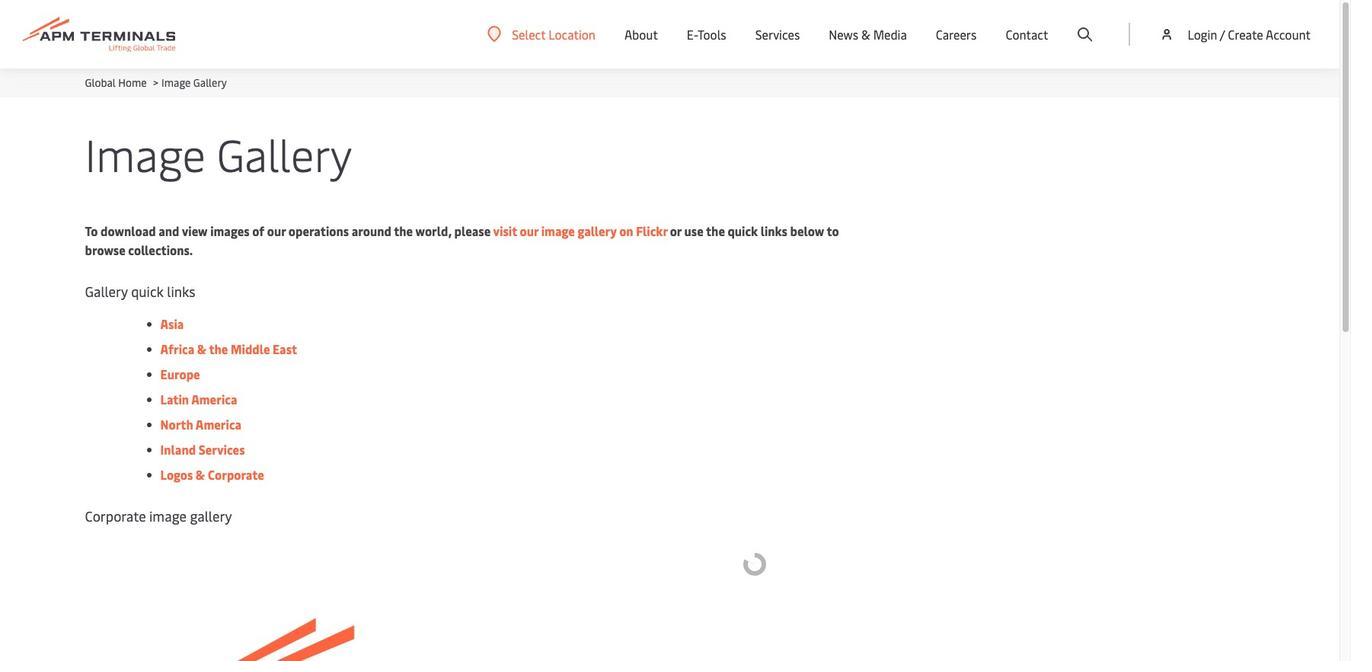 Task type: locate. For each thing, give the bounding box(es) containing it.
2 our from the left
[[520, 223, 539, 239]]

0 horizontal spatial gallery
[[190, 507, 232, 526]]

the right use
[[706, 223, 725, 239]]

gallery
[[193, 75, 227, 90], [217, 123, 352, 184], [85, 282, 128, 301]]

latin
[[160, 391, 189, 408]]

image down logos
[[149, 507, 187, 526]]

careers button
[[936, 0, 977, 69]]

the
[[394, 223, 413, 239], [706, 223, 725, 239], [209, 341, 228, 357]]

links left below
[[761, 223, 788, 239]]

gallery down 'logos & corporate' on the bottom left of page
[[190, 507, 232, 526]]

1 vertical spatial &
[[197, 341, 207, 357]]

the left 'middle'
[[209, 341, 228, 357]]

media
[[874, 26, 907, 43]]

africa & the middle east link
[[160, 341, 297, 357]]

1 horizontal spatial the
[[394, 223, 413, 239]]

1 vertical spatial quick
[[131, 282, 164, 301]]

image
[[162, 75, 191, 90], [85, 123, 206, 184]]

quick inside or use the quick links below to browse collections.
[[728, 223, 758, 239]]

links
[[761, 223, 788, 239], [167, 282, 196, 301]]

quick
[[728, 223, 758, 239], [131, 282, 164, 301]]

links up asia link
[[167, 282, 196, 301]]

the left world,
[[394, 223, 413, 239]]

our right visit
[[520, 223, 539, 239]]

0 vertical spatial america
[[191, 391, 237, 408]]

/
[[1221, 26, 1226, 43]]

location
[[549, 26, 596, 42]]

1 horizontal spatial links
[[761, 223, 788, 239]]

1 horizontal spatial gallery
[[578, 223, 617, 239]]

& for media
[[862, 26, 871, 43]]

image gallery
[[85, 123, 352, 184]]

1 vertical spatial corporate
[[85, 507, 146, 526]]

&
[[862, 26, 871, 43], [197, 341, 207, 357], [196, 466, 205, 483]]

1 vertical spatial image
[[85, 123, 206, 184]]

view
[[182, 223, 208, 239]]

use
[[685, 223, 704, 239]]

services up 'logos & corporate' "link" on the left bottom
[[199, 441, 245, 458]]

1 horizontal spatial image
[[542, 223, 575, 239]]

select location button
[[488, 26, 596, 42]]

services right tools
[[756, 26, 800, 43]]

0 vertical spatial &
[[862, 26, 871, 43]]

0 vertical spatial image
[[162, 75, 191, 90]]

1 horizontal spatial our
[[520, 223, 539, 239]]

0 horizontal spatial our
[[267, 223, 286, 239]]

and
[[159, 223, 179, 239]]

login / create account
[[1188, 26, 1311, 43]]

africa
[[160, 341, 194, 357]]

0 horizontal spatial services
[[199, 441, 245, 458]]

logos
[[160, 466, 193, 483]]

about button
[[625, 0, 658, 69]]

download
[[101, 223, 156, 239]]

1 vertical spatial image
[[149, 507, 187, 526]]

the for africa & the middle east
[[209, 341, 228, 357]]

north america
[[160, 416, 242, 433]]

2 horizontal spatial the
[[706, 223, 725, 239]]

the for or use the quick links below to browse collections.
[[706, 223, 725, 239]]

america up inland services link
[[196, 416, 242, 433]]

services
[[756, 26, 800, 43], [199, 441, 245, 458]]

image right visit
[[542, 223, 575, 239]]

1 vertical spatial links
[[167, 282, 196, 301]]

america up north america at the left bottom
[[191, 391, 237, 408]]

& right africa
[[197, 341, 207, 357]]

of
[[252, 223, 265, 239]]

around
[[352, 223, 392, 239]]

0 vertical spatial quick
[[728, 223, 758, 239]]

gallery
[[578, 223, 617, 239], [190, 507, 232, 526]]

select
[[512, 26, 546, 42]]

to
[[827, 223, 839, 239]]

0 vertical spatial services
[[756, 26, 800, 43]]

to
[[85, 223, 98, 239]]

the inside or use the quick links below to browse collections.
[[706, 223, 725, 239]]

europe
[[160, 366, 200, 383]]

our right 'of' in the left of the page
[[267, 223, 286, 239]]

home
[[118, 75, 147, 90]]

news
[[829, 26, 859, 43]]

& for the
[[197, 341, 207, 357]]

image right >
[[162, 75, 191, 90]]

1 vertical spatial gallery
[[217, 123, 352, 184]]

0 horizontal spatial the
[[209, 341, 228, 357]]

& right news at the right top of the page
[[862, 26, 871, 43]]

1 vertical spatial america
[[196, 416, 242, 433]]

0 vertical spatial gallery
[[578, 223, 617, 239]]

1 horizontal spatial corporate
[[208, 466, 264, 483]]

corporate
[[208, 466, 264, 483], [85, 507, 146, 526]]

our
[[267, 223, 286, 239], [520, 223, 539, 239]]

gallery left on
[[578, 223, 617, 239]]

0 vertical spatial links
[[761, 223, 788, 239]]

2 vertical spatial &
[[196, 466, 205, 483]]

login / create account link
[[1160, 0, 1311, 69]]

quick right use
[[728, 223, 758, 239]]

global home > image gallery
[[85, 75, 227, 90]]

1 vertical spatial gallery
[[190, 507, 232, 526]]

1 horizontal spatial quick
[[728, 223, 758, 239]]

1 horizontal spatial services
[[756, 26, 800, 43]]

services button
[[756, 0, 800, 69]]

image down >
[[85, 123, 206, 184]]

& right logos
[[196, 466, 205, 483]]

0 vertical spatial corporate
[[208, 466, 264, 483]]

0 vertical spatial gallery
[[193, 75, 227, 90]]

below
[[791, 223, 825, 239]]

america for north america
[[196, 416, 242, 433]]

visit our image gallery on flickr link
[[493, 223, 668, 239]]

flickr
[[636, 223, 668, 239]]

& inside dropdown button
[[862, 26, 871, 43]]

quick up asia link
[[131, 282, 164, 301]]

inland services link
[[160, 441, 245, 458]]

america
[[191, 391, 237, 408], [196, 416, 242, 433]]

image
[[542, 223, 575, 239], [149, 507, 187, 526]]



Task type: describe. For each thing, give the bounding box(es) containing it.
inland
[[160, 441, 196, 458]]

about
[[625, 26, 658, 43]]

>
[[153, 75, 159, 90]]

e-tools button
[[687, 0, 727, 69]]

links inside or use the quick links below to browse collections.
[[761, 223, 788, 239]]

europe link
[[160, 366, 200, 383]]

0 horizontal spatial image
[[149, 507, 187, 526]]

latin america link
[[160, 391, 237, 408]]

north america link
[[160, 416, 242, 433]]

0 vertical spatial image
[[542, 223, 575, 239]]

or
[[670, 223, 682, 239]]

& for corporate
[[196, 466, 205, 483]]

america for latin america
[[191, 391, 237, 408]]

news & media
[[829, 26, 907, 43]]

browse
[[85, 242, 126, 258]]

0 horizontal spatial quick
[[131, 282, 164, 301]]

1 our from the left
[[267, 223, 286, 239]]

gallery quick links
[[85, 282, 196, 301]]

please
[[455, 223, 491, 239]]

select location
[[512, 26, 596, 42]]

asia
[[160, 315, 184, 332]]

news & media button
[[829, 0, 907, 69]]

1 vertical spatial services
[[199, 441, 245, 458]]

0 horizontal spatial links
[[167, 282, 196, 301]]

create
[[1229, 26, 1264, 43]]

or use the quick links below to browse collections.
[[85, 223, 839, 258]]

2 vertical spatial gallery
[[85, 282, 128, 301]]

africa & the middle east
[[160, 341, 297, 357]]

contact button
[[1006, 0, 1049, 69]]

inland services
[[160, 441, 245, 458]]

asia link
[[160, 315, 184, 332]]

to download and view images of our operations around the world, please visit our image gallery on flickr
[[85, 223, 668, 239]]

east
[[273, 341, 297, 357]]

global
[[85, 75, 116, 90]]

middle
[[231, 341, 270, 357]]

login
[[1188, 26, 1218, 43]]

e-tools
[[687, 26, 727, 43]]

account
[[1266, 26, 1311, 43]]

north
[[160, 416, 193, 433]]

collections.
[[128, 242, 193, 258]]

on
[[620, 223, 634, 239]]

global home link
[[85, 75, 147, 90]]

tools
[[698, 26, 727, 43]]

logos & corporate link
[[160, 466, 264, 483]]

careers
[[936, 26, 977, 43]]

corporate image gallery
[[85, 507, 232, 526]]

latin america
[[160, 391, 237, 408]]

images
[[210, 223, 250, 239]]

e-
[[687, 26, 698, 43]]

world,
[[416, 223, 452, 239]]

visit
[[493, 223, 517, 239]]

0 horizontal spatial corporate
[[85, 507, 146, 526]]

operations
[[289, 223, 349, 239]]

contact
[[1006, 26, 1049, 43]]

logos & corporate
[[160, 466, 264, 483]]



Task type: vqa. For each thing, say whether or not it's contained in the screenshot.
the middle be
no



